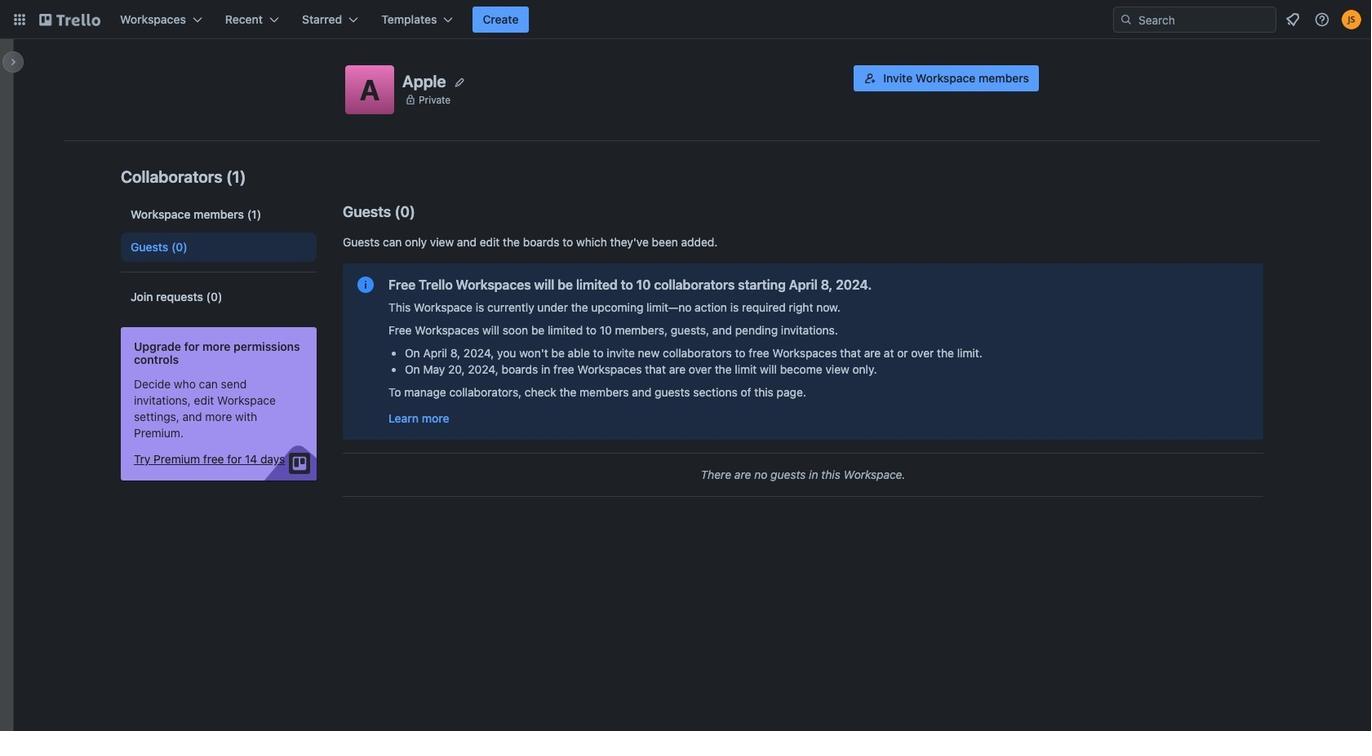 Task type: locate. For each thing, give the bounding box(es) containing it.
open information menu image
[[1314, 11, 1331, 28]]

Search field
[[1133, 8, 1276, 31]]

primary element
[[0, 0, 1371, 39]]

0 notifications image
[[1283, 10, 1303, 29]]

search image
[[1120, 13, 1133, 26]]



Task type: vqa. For each thing, say whether or not it's contained in the screenshot.
John Smith (johnsmith38824343) IMAGE
yes



Task type: describe. For each thing, give the bounding box(es) containing it.
john smith (johnsmith38824343) image
[[1342, 10, 1362, 29]]

back to home image
[[39, 7, 100, 33]]



